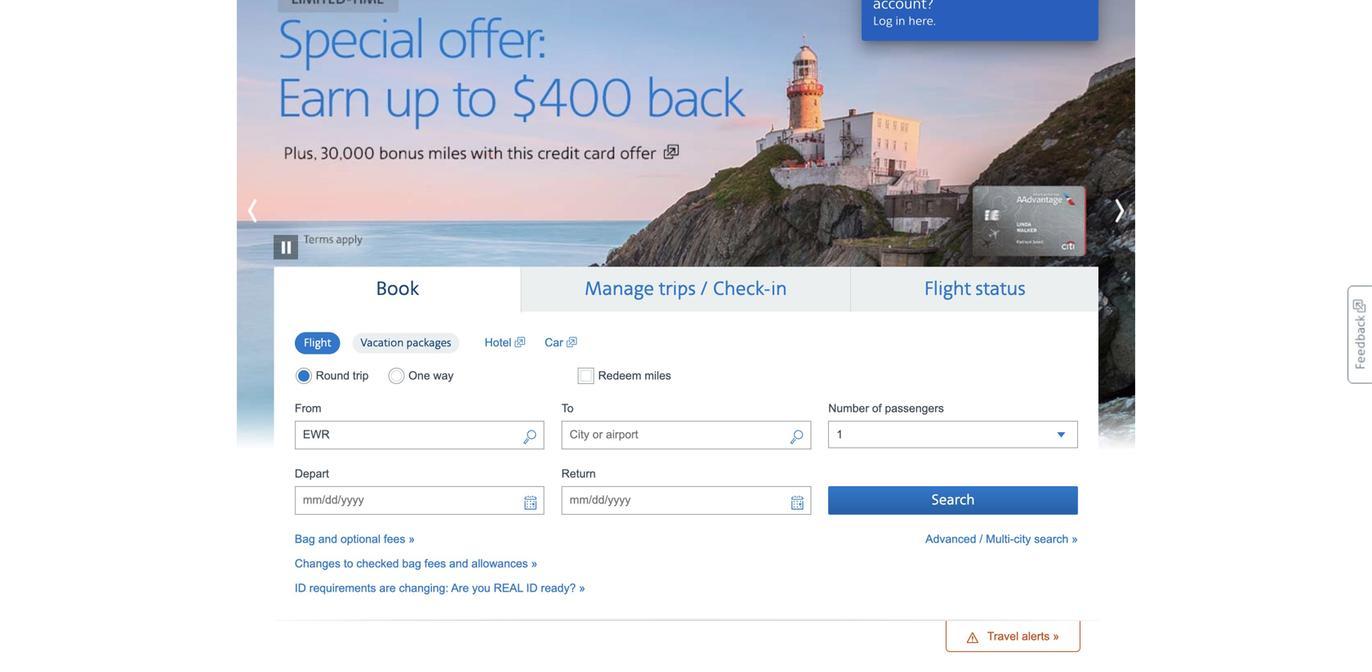 Task type: describe. For each thing, give the bounding box(es) containing it.
optional
[[341, 533, 381, 546]]

round
[[316, 370, 350, 382]]

checked
[[357, 558, 399, 570]]

are
[[451, 582, 469, 595]]

tab list containing book
[[274, 267, 1099, 313]]

number
[[829, 402, 870, 415]]

way
[[434, 370, 454, 382]]

1 id from the left
[[295, 582, 306, 595]]

flight for flight status
[[925, 277, 972, 301]]

id requirements are changing: are you real id ready? link
[[295, 582, 586, 595]]

bag
[[295, 533, 315, 546]]

0 horizontal spatial fees
[[384, 533, 406, 546]]

car
[[545, 336, 567, 349]]

bag
[[402, 558, 422, 570]]

real
[[494, 582, 523, 595]]

trip
[[353, 370, 369, 382]]

number of passengers
[[829, 402, 945, 415]]

2 id from the left
[[527, 582, 538, 595]]

changes to checked bag fees and allowances link
[[295, 558, 538, 570]]

redeem miles
[[595, 370, 672, 382]]

newpage image
[[515, 335, 526, 351]]

to
[[344, 558, 353, 570]]

packages
[[407, 336, 452, 350]]

search image for from
[[523, 428, 537, 448]]

trips
[[659, 277, 696, 301]]

of
[[873, 402, 882, 415]]

are
[[379, 582, 396, 595]]

To text field
[[562, 421, 812, 450]]

round trip
[[316, 370, 369, 382]]

advanced
[[926, 533, 977, 546]]

requirements
[[310, 582, 376, 595]]

advanced / multi-city search link
[[926, 531, 1079, 548]]

id requirements are changing: are you real id ready?
[[295, 582, 576, 595]]

book link
[[274, 267, 521, 312]]

passengers
[[885, 402, 945, 415]]

you
[[472, 582, 491, 595]]

book
[[376, 277, 419, 301]]

city
[[1014, 533, 1032, 546]]

option group containing round trip
[[295, 368, 545, 384]]

option group containing flight
[[295, 332, 469, 356]]

travel alerts link
[[946, 621, 1081, 652]]

/ inside tab list
[[701, 277, 709, 301]]

1 vertical spatial fees
[[425, 558, 446, 570]]

bag and optional fees
[[295, 533, 406, 546]]

vacation packages
[[361, 336, 452, 350]]



Task type: vqa. For each thing, say whether or not it's contained in the screenshot.
Bag and optional fees
yes



Task type: locate. For each thing, give the bounding box(es) containing it.
0 horizontal spatial id
[[295, 582, 306, 595]]

fees up changes to checked bag fees and allowances
[[384, 533, 406, 546]]

flight inside flight status "link"
[[925, 277, 972, 301]]

car link
[[545, 335, 577, 351]]

1 vertical spatial and
[[449, 558, 469, 570]]

/
[[701, 277, 709, 301], [980, 533, 983, 546]]

allowances
[[472, 558, 528, 570]]

and right bag
[[318, 533, 338, 546]]

status
[[976, 277, 1026, 301]]

0 vertical spatial option group
[[295, 332, 469, 356]]

1 horizontal spatial flight
[[925, 277, 972, 301]]

check-
[[713, 277, 772, 301]]

flight for flight
[[304, 336, 331, 350]]

option group down packages at the bottom left of page
[[295, 368, 545, 384]]

flight status
[[925, 277, 1026, 301]]

None submit
[[829, 486, 1079, 515]]

one
[[409, 370, 430, 382]]

hotel link
[[485, 335, 526, 351]]

0 vertical spatial and
[[318, 533, 338, 546]]

changing:
[[399, 582, 449, 595]]

2 search image from the left
[[790, 428, 804, 448]]

1 horizontal spatial id
[[527, 582, 538, 595]]

previous slide image
[[237, 190, 311, 231]]

vacation
[[361, 336, 404, 350]]

fees
[[384, 533, 406, 546], [425, 558, 446, 570]]

manage
[[585, 277, 655, 301]]

1 search image from the left
[[523, 428, 537, 448]]

search image for to
[[790, 428, 804, 448]]

1 option group from the top
[[295, 332, 469, 356]]

1 horizontal spatial /
[[980, 533, 983, 546]]

from
[[295, 402, 322, 415]]

and
[[318, 533, 338, 546], [449, 558, 469, 570]]

1 vertical spatial flight
[[304, 336, 331, 350]]

0 horizontal spatial flight
[[304, 336, 331, 350]]

travel alerts
[[988, 630, 1050, 643]]

travel
[[988, 630, 1019, 643]]

Depart text field
[[295, 486, 545, 515]]

Return text field
[[562, 486, 812, 515]]

2 option group from the top
[[295, 368, 545, 384]]

hotel
[[485, 336, 515, 349]]

0 horizontal spatial search image
[[523, 428, 537, 448]]

ready?
[[541, 582, 576, 595]]

multi-
[[987, 533, 1014, 546]]

manage trips / check-in link
[[522, 267, 851, 312]]

pause slideshow image
[[274, 210, 298, 259]]

/ right the trips at the top
[[701, 277, 709, 301]]

id down the changes
[[295, 582, 306, 595]]

alerts
[[1022, 630, 1050, 643]]

0 vertical spatial flight
[[925, 277, 972, 301]]

search image
[[523, 428, 537, 448], [790, 428, 804, 448]]

fees right bag
[[425, 558, 446, 570]]

tab list
[[274, 267, 1099, 313]]

0 vertical spatial fees
[[384, 533, 406, 546]]

option group
[[295, 332, 469, 356], [295, 368, 545, 384]]

flight up "round"
[[304, 336, 331, 350]]

flight status link
[[852, 267, 1099, 312]]

leave feedback, opens external site in new window image
[[1348, 286, 1373, 384]]

miles
[[645, 370, 672, 382]]

1 horizontal spatial fees
[[425, 558, 446, 570]]

/ left 'multi-'
[[980, 533, 983, 546]]

to
[[562, 402, 574, 415]]

search
[[1035, 533, 1069, 546]]

1 horizontal spatial and
[[449, 558, 469, 570]]

0 horizontal spatial and
[[318, 533, 338, 546]]

newpage image
[[567, 335, 577, 351]]

1 horizontal spatial search image
[[790, 428, 804, 448]]

changes
[[295, 558, 341, 570]]

flight left status
[[925, 277, 972, 301]]

citi / aadvantage credit card. special offer: earn up to $400 back. plus, 30,000 bonus miles with this credit card offer. opens another site in a new window that may not meet accessibility guidelines. image
[[237, 0, 1136, 455]]

advanced / multi-city search
[[926, 533, 1069, 546]]

bag and optional fees link
[[295, 533, 415, 546]]

option group up trip
[[295, 332, 469, 356]]

in
[[772, 277, 788, 301]]

one way
[[409, 370, 454, 382]]

redeem
[[599, 370, 642, 382]]

next slide image
[[1062, 190, 1136, 231]]

1 vertical spatial option group
[[295, 368, 545, 384]]

manage trips / check-in
[[585, 277, 788, 301]]

and up are
[[449, 558, 469, 570]]

flight
[[925, 277, 972, 301], [304, 336, 331, 350]]

0 horizontal spatial /
[[701, 277, 709, 301]]

id right real
[[527, 582, 538, 595]]

id
[[295, 582, 306, 595], [527, 582, 538, 595]]

changes to checked bag fees and allowances
[[295, 558, 528, 570]]

From text field
[[295, 421, 545, 450]]

1 vertical spatial /
[[980, 533, 983, 546]]

return
[[562, 468, 596, 480]]

depart
[[295, 468, 329, 480]]

0 vertical spatial /
[[701, 277, 709, 301]]



